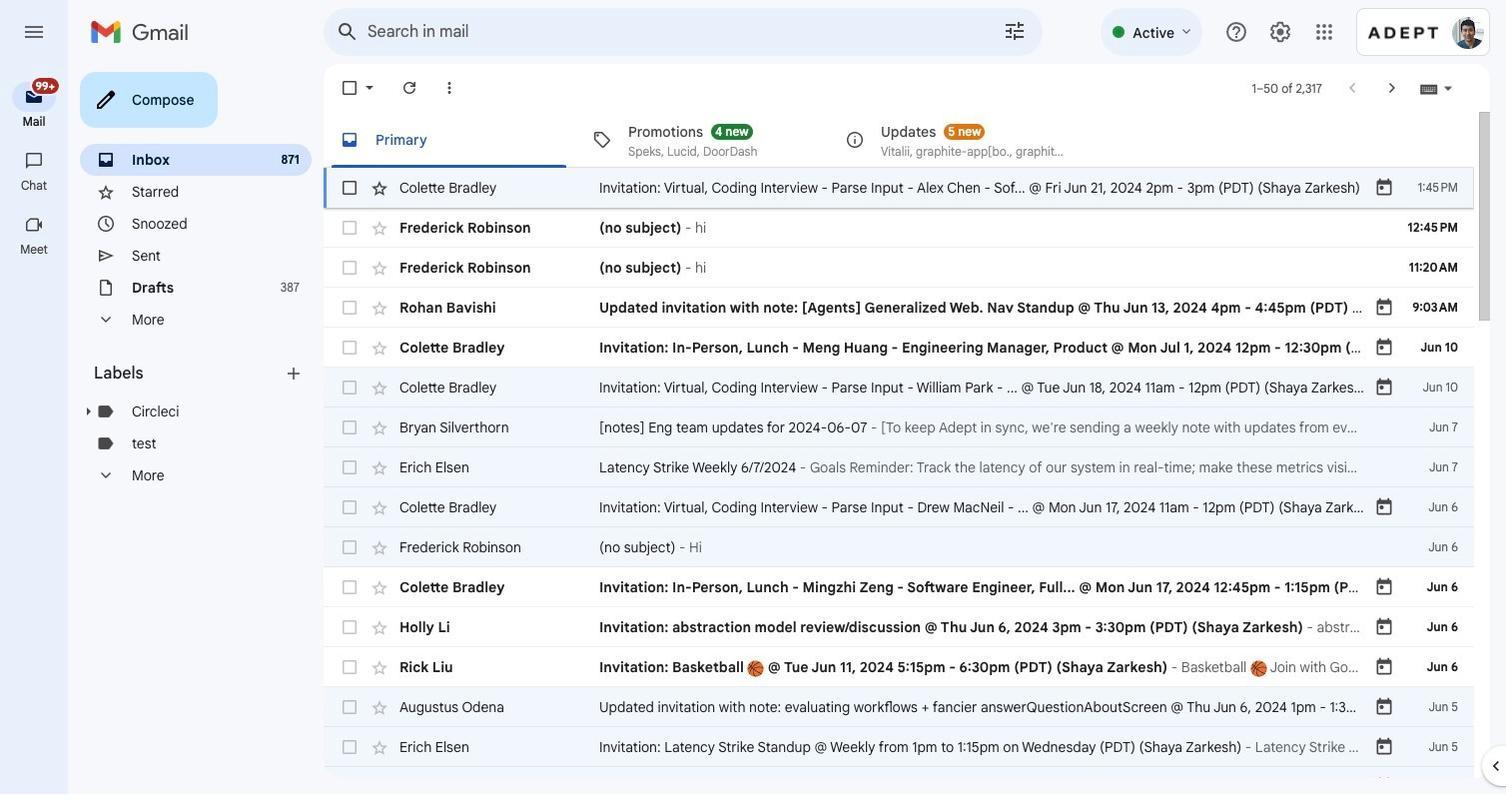 Task type: locate. For each thing, give the bounding box(es) containing it.
1 vertical spatial calendar event image
[[1375, 338, 1395, 358]]

support image
[[1225, 20, 1249, 44]]

heading
[[0, 114, 68, 130], [0, 178, 68, 194], [0, 242, 68, 258], [94, 364, 284, 384]]

updates, 5 new messages, tab
[[829, 112, 1081, 168]]

calendar event image
[[1375, 178, 1395, 198], [1375, 338, 1395, 358], [1375, 378, 1395, 398]]

navigation
[[0, 64, 70, 794]]

None checkbox
[[340, 178, 360, 198], [340, 218, 360, 238], [340, 258, 360, 278], [340, 338, 360, 358], [340, 458, 360, 478], [340, 497, 360, 517], [340, 537, 360, 557], [340, 657, 360, 677], [340, 697, 360, 717], [340, 737, 360, 757], [340, 178, 360, 198], [340, 218, 360, 238], [340, 258, 360, 278], [340, 338, 360, 358], [340, 458, 360, 478], [340, 497, 360, 517], [340, 537, 360, 557], [340, 657, 360, 677], [340, 697, 360, 717], [340, 737, 360, 757]]

main menu image
[[22, 20, 46, 44]]

more email options image
[[440, 78, 460, 98]]

10 row from the top
[[324, 527, 1474, 567]]

Search in mail search field
[[324, 8, 1043, 56]]

older image
[[1383, 78, 1403, 98]]

14 row from the top
[[324, 687, 1506, 727]]

1 row from the top
[[324, 168, 1474, 208]]

2 vertical spatial calendar event image
[[1375, 378, 1395, 398]]

row
[[324, 168, 1474, 208], [324, 208, 1474, 248], [324, 248, 1474, 288], [324, 288, 1474, 328], [324, 328, 1499, 368], [324, 368, 1474, 408], [324, 408, 1474, 448], [324, 448, 1474, 487], [324, 487, 1474, 527], [324, 527, 1474, 567], [324, 567, 1488, 607], [324, 607, 1474, 647], [324, 647, 1474, 687], [324, 687, 1506, 727], [324, 727, 1474, 767], [324, 767, 1474, 794]]

11 row from the top
[[324, 567, 1488, 607]]

None checkbox
[[340, 78, 360, 98], [340, 298, 360, 318], [340, 378, 360, 398], [340, 418, 360, 438], [340, 577, 360, 597], [340, 617, 360, 637], [340, 777, 360, 794], [340, 78, 360, 98], [340, 298, 360, 318], [340, 378, 360, 398], [340, 418, 360, 438], [340, 577, 360, 597], [340, 617, 360, 637], [340, 777, 360, 794]]

15 row from the top
[[324, 727, 1474, 767]]

select input tool image
[[1443, 81, 1455, 96]]

13 row from the top
[[324, 647, 1474, 687]]

12 row from the top
[[324, 607, 1474, 647]]

🏀 image
[[748, 660, 764, 677]]

main content
[[324, 112, 1506, 794]]

promotions, 4 new messages, tab
[[576, 112, 828, 168]]

tab list
[[324, 112, 1474, 168]]

5 row from the top
[[324, 328, 1499, 368]]

3 calendar event image from the top
[[1375, 378, 1395, 398]]

0 vertical spatial calendar event image
[[1375, 178, 1395, 198]]

2 calendar event image from the top
[[1375, 338, 1395, 358]]



Task type: vqa. For each thing, say whether or not it's contained in the screenshot.
14th row from the bottom
yes



Task type: describe. For each thing, give the bounding box(es) containing it.
primary tab
[[324, 112, 574, 168]]

search in mail image
[[330, 14, 366, 50]]

settings image
[[1269, 20, 1293, 44]]

16 row from the top
[[324, 767, 1474, 794]]

8 row from the top
[[324, 448, 1474, 487]]

1 calendar event image from the top
[[1375, 178, 1395, 198]]

advanced search options image
[[995, 11, 1035, 51]]

4 row from the top
[[324, 288, 1474, 328]]

gmail image
[[90, 12, 199, 52]]

6 row from the top
[[324, 368, 1474, 408]]

3 row from the top
[[324, 248, 1474, 288]]

🏀 image
[[1251, 660, 1267, 677]]

refresh image
[[400, 78, 420, 98]]

calendar event image
[[1375, 298, 1395, 318]]

Search in mail text field
[[368, 22, 947, 42]]

2 row from the top
[[324, 208, 1474, 248]]

wed, jun 5, 2024, 9:43 am element
[[1429, 777, 1459, 794]]

9 row from the top
[[324, 487, 1474, 527]]

7 row from the top
[[324, 408, 1474, 448]]



